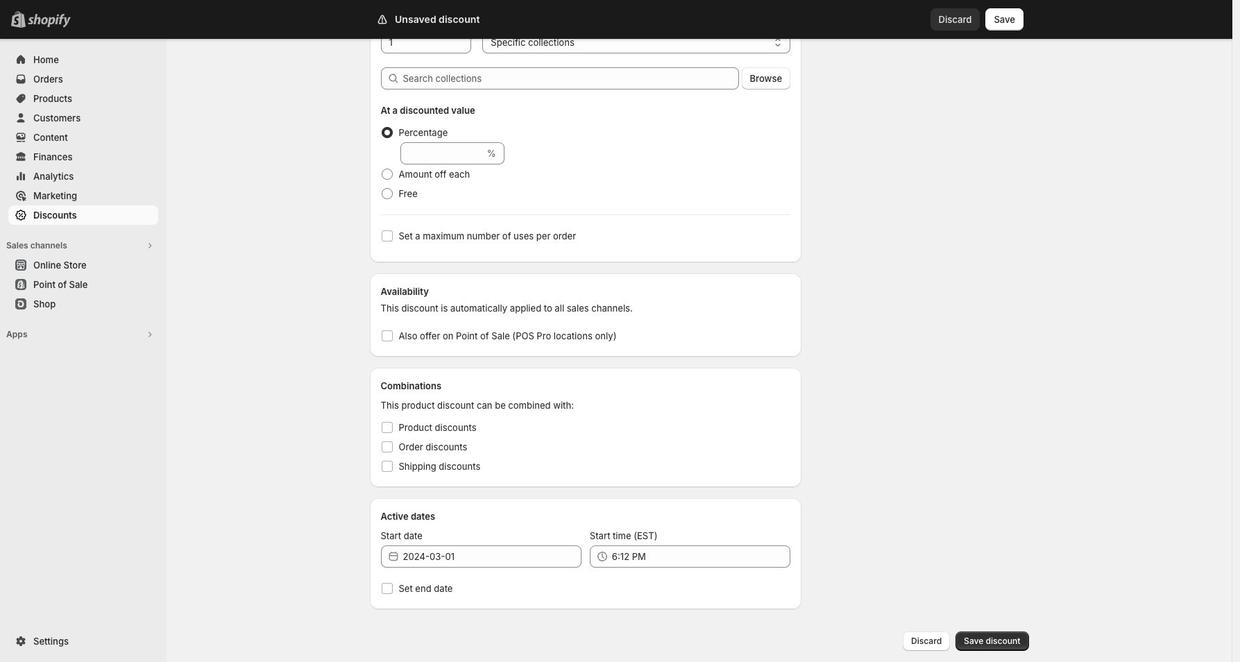 Task type: describe. For each thing, give the bounding box(es) containing it.
Search collections text field
[[403, 67, 739, 90]]

Enter time text field
[[612, 546, 791, 568]]

YYYY-MM-DD text field
[[403, 546, 582, 568]]



Task type: locate. For each thing, give the bounding box(es) containing it.
None text field
[[400, 142, 484, 165]]

shopify image
[[28, 14, 71, 28]]

None text field
[[381, 31, 472, 53]]



Task type: vqa. For each thing, say whether or not it's contained in the screenshot.
text field
yes



